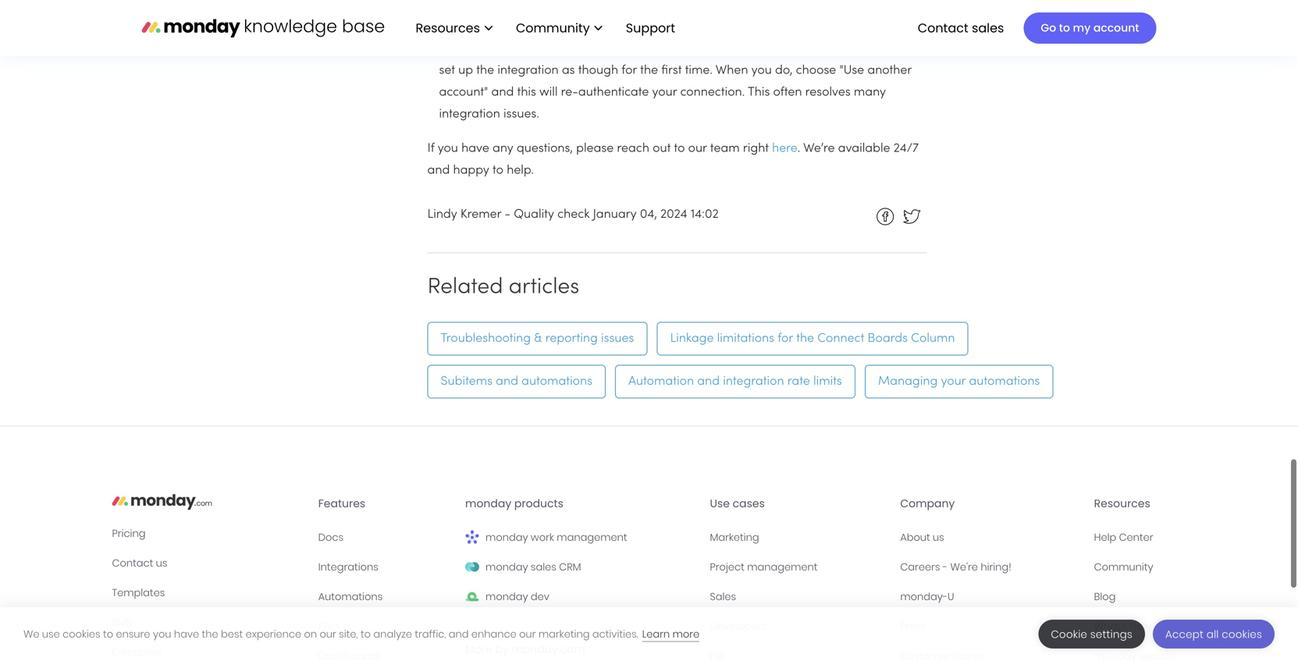 Task type: locate. For each thing, give the bounding box(es) containing it.
0 vertical spatial you
[[752, 65, 772, 77]]

careers - we're hiring! link
[[901, 559, 1082, 576]]

2 horizontal spatial your
[[941, 376, 966, 388]]

us right about
[[933, 531, 945, 545]]

0 horizontal spatial management
[[557, 531, 628, 545]]

1 horizontal spatial contact
[[918, 19, 969, 37]]

linkage limitations for the connect boards column link
[[657, 322, 969, 356]]

0 horizontal spatial you
[[153, 628, 171, 642]]

0 vertical spatial first
[[732, 21, 752, 33]]

community link
[[508, 15, 611, 42], [1095, 559, 1187, 576]]

0 vertical spatial by
[[738, 43, 751, 55]]

0 horizontal spatial us
[[156, 556, 167, 570]]

monday up monday dev at the left of the page
[[486, 560, 528, 574]]

by down the enhance
[[496, 642, 509, 658]]

1 horizontal spatial your
[[653, 87, 677, 98]]

community down help center
[[1095, 560, 1154, 574]]

0 horizontal spatial by
[[496, 642, 509, 658]]

linkage limitations for the connect boards column
[[670, 333, 956, 345]]

re- right will
[[561, 87, 579, 98]]

14:02
[[691, 209, 719, 221]]

troubleshooting
[[441, 333, 531, 345]]

us
[[933, 531, 945, 545], [156, 556, 167, 570]]

- left we're
[[943, 560, 948, 574]]

cookies right the all
[[1222, 628, 1263, 642]]

1 cookies from the left
[[63, 628, 100, 642]]

resolves
[[806, 87, 851, 98]]

crm icon footer image
[[465, 560, 480, 574]]

contact us
[[112, 556, 167, 570]]

press link
[[901, 618, 1082, 635]]

&
[[534, 333, 542, 345]]

great
[[698, 21, 729, 33]]

cookies inside button
[[1222, 628, 1263, 642]]

for up authenticate
[[622, 65, 637, 77]]

our left team
[[689, 143, 707, 155]]

your right managing
[[941, 376, 966, 388]]

1 horizontal spatial automations
[[970, 376, 1040, 388]]

contact for contact sales
[[918, 19, 969, 37]]

1 horizontal spatial first
[[732, 21, 752, 33]]

more
[[673, 628, 700, 642]]

our right on
[[320, 628, 336, 642]]

community link up as
[[508, 15, 611, 42]]

0 horizontal spatial first
[[662, 65, 682, 77]]

- left quality at the left
[[505, 209, 511, 221]]

our up more by monday.com
[[519, 628, 536, 642]]

monday left dev
[[486, 590, 528, 604]]

articles
[[509, 277, 580, 298]]

integration down limitations
[[723, 376, 785, 388]]

what's
[[1095, 620, 1128, 634]]

experience
[[246, 628, 302, 642]]

monday up footer wm logo
[[465, 496, 512, 512]]

sales for contact
[[972, 19, 1005, 37]]

community inside list
[[516, 19, 590, 37]]

and down linkage
[[698, 376, 720, 388]]

to left 'ensure'
[[103, 628, 113, 642]]

1 horizontal spatial us
[[933, 531, 945, 545]]

crm
[[559, 560, 581, 574]]

2 automations from the left
[[970, 376, 1040, 388]]

we
[[23, 628, 39, 642]]

files link
[[318, 618, 453, 635]]

you up this
[[752, 65, 772, 77]]

0 horizontal spatial community link
[[508, 15, 611, 42]]

community up entering
[[516, 19, 590, 37]]

integration down "account""
[[439, 109, 500, 120]]

1 vertical spatial us
[[156, 556, 167, 570]]

monday-u link
[[901, 589, 1082, 606]]

contact inside main element
[[918, 19, 969, 37]]

the up authenticate
[[641, 65, 658, 77]]

footer wm logo image
[[465, 531, 480, 545]]

0 horizontal spatial re-
[[473, 43, 490, 55]]

we're
[[804, 143, 835, 155]]

management down marketing link
[[748, 560, 818, 574]]

monday right footer wm logo
[[486, 531, 528, 545]]

1 vertical spatial -
[[943, 560, 948, 574]]

2024
[[661, 209, 688, 221]]

accept all cookies
[[1166, 628, 1263, 642]]

0 horizontal spatial sales
[[531, 560, 557, 574]]

account"
[[439, 87, 488, 98]]

0 vertical spatial resources
[[416, 19, 480, 37]]

0 horizontal spatial automations
[[522, 376, 593, 388]]

our
[[689, 143, 707, 155], [320, 628, 336, 642], [519, 628, 536, 642]]

monday-
[[901, 590, 948, 604]]

accept
[[1166, 628, 1204, 642]]

0 vertical spatial community
[[516, 19, 590, 37]]

managing
[[879, 376, 938, 388]]

features
[[318, 496, 366, 512]]

cookies
[[63, 628, 100, 642], [1222, 628, 1263, 642]]

about us link
[[901, 529, 1082, 546]]

1 vertical spatial first
[[662, 65, 682, 77]]

docs link
[[318, 529, 453, 546]]

have up enterprise link
[[174, 628, 199, 642]]

community link for 'resources' link
[[508, 15, 611, 42]]

1 horizontal spatial management
[[748, 560, 818, 574]]

your
[[540, 43, 565, 55], [653, 87, 677, 98], [941, 376, 966, 388]]

support link
[[618, 15, 688, 42], [626, 19, 680, 37]]

for right limitations
[[778, 333, 793, 345]]

linkage
[[670, 333, 714, 345]]

project management
[[710, 560, 818, 574]]

0 horizontal spatial cookies
[[63, 628, 100, 642]]

to up another
[[892, 43, 903, 55]]

1 horizontal spatial cookies
[[1222, 628, 1263, 642]]

to left help.
[[493, 165, 504, 176]]

1 vertical spatial resources
[[1095, 496, 1151, 512]]

0 horizontal spatial have
[[174, 628, 199, 642]]

contact us link
[[112, 555, 306, 572]]

0 vertical spatial sales
[[972, 19, 1005, 37]]

for down support in the top of the page
[[633, 43, 649, 55]]

resources up try
[[416, 19, 480, 37]]

2 horizontal spatial our
[[689, 143, 707, 155]]

any
[[493, 143, 514, 155]]

project
[[710, 560, 745, 574]]

monday.com
[[512, 642, 586, 658]]

us inside about us "link"
[[933, 531, 945, 545]]

automations link
[[318, 589, 453, 606]]

and inside 'link'
[[698, 376, 720, 388]]

and inside . we're available 24/7 and happy to help.
[[428, 165, 450, 176]]

list
[[400, 0, 688, 56]]

0 vertical spatial contact
[[918, 19, 969, 37]]

1 vertical spatial community link
[[1095, 559, 1187, 576]]

what's new
[[1095, 620, 1152, 634]]

center
[[1120, 531, 1154, 545]]

automations
[[318, 590, 383, 604]]

cookies right the use
[[63, 628, 100, 642]]

1 horizontal spatial have
[[462, 143, 490, 155]]

choose
[[796, 65, 837, 77]]

cookie settings button
[[1039, 620, 1146, 649]]

and down if
[[428, 165, 450, 176]]

us for contact us
[[156, 556, 167, 570]]

docs
[[318, 531, 344, 545]]

us for about us
[[933, 531, 945, 545]]

first
[[732, 21, 752, 33], [662, 65, 682, 77]]

to right go
[[1060, 20, 1071, 36]]

0 vertical spatial -
[[505, 209, 511, 221]]

management up monday sales crm link
[[557, 531, 628, 545]]

us inside contact us link
[[156, 556, 167, 570]]

. we're available 24/7 and happy to help.
[[428, 143, 919, 176]]

sales inside main element
[[972, 19, 1005, 37]]

monday inside 'link'
[[486, 531, 528, 545]]

0 vertical spatial us
[[933, 531, 945, 545]]

team
[[711, 143, 740, 155]]

the up entering
[[516, 21, 534, 33]]

resources inside list
[[416, 19, 480, 37]]

use
[[710, 496, 730, 512]]

have up happy
[[462, 143, 490, 155]]

support
[[626, 19, 676, 37]]

us up templates
[[156, 556, 167, 570]]

first left step.
[[732, 21, 752, 33]]

monday for monday products
[[465, 496, 512, 512]]

0 vertical spatial have
[[462, 143, 490, 155]]

0 horizontal spatial resources
[[416, 19, 480, 37]]

1 vertical spatial re-
[[561, 87, 579, 98]]

u
[[948, 590, 955, 604]]

and right subitems
[[496, 376, 519, 388]]

work
[[531, 531, 554, 545]]

1 vertical spatial contact
[[112, 556, 153, 570]]

by
[[738, 43, 751, 55], [496, 642, 509, 658]]

check
[[558, 209, 590, 221]]

new
[[1131, 620, 1152, 634]]

resources up help center
[[1095, 496, 1151, 512]]

0 horizontal spatial contact
[[112, 556, 153, 570]]

1 horizontal spatial community
[[1095, 560, 1154, 574]]

1 vertical spatial sales
[[531, 560, 557, 574]]

to inside main element
[[1060, 20, 1071, 36]]

1 horizontal spatial our
[[519, 628, 536, 642]]

monday
[[465, 496, 512, 512], [486, 531, 528, 545], [486, 560, 528, 574], [486, 590, 528, 604]]

use cases
[[710, 496, 765, 512]]

list containing resources
[[400, 0, 688, 56]]

issues.
[[504, 109, 540, 120]]

and inside "try re-entering your credentials for the integration by going through the steps to set up the integration as though for the first time. when you do, choose "use another account" and this will re-authenticate your connection. this often resolves many integration issues."
[[492, 87, 514, 98]]

sales
[[972, 19, 1005, 37], [531, 560, 557, 574]]

1 horizontal spatial sales
[[972, 19, 1005, 37]]

first left the "time."
[[662, 65, 682, 77]]

0 horizontal spatial community
[[516, 19, 590, 37]]

we use cookies to ensure you have the best experience on our site, to analyze traffic, and enhance our marketing activities. learn more
[[23, 628, 700, 642]]

more by monday.com
[[465, 642, 586, 658]]

go to my account
[[1041, 20, 1140, 36]]

you right if
[[438, 143, 458, 155]]

integrations
[[318, 560, 379, 574]]

sales left 'crm'
[[531, 560, 557, 574]]

2 horizontal spatial you
[[752, 65, 772, 77]]

this
[[517, 87, 536, 98]]

your left connection.
[[653, 87, 677, 98]]

you right 'ensure'
[[153, 628, 171, 642]]

0 vertical spatial your
[[540, 43, 565, 55]]

rate
[[788, 376, 811, 388]]

1 horizontal spatial by
[[738, 43, 751, 55]]

when
[[716, 65, 748, 77]]

related articles
[[428, 277, 580, 298]]

happy
[[453, 165, 490, 176]]

try
[[453, 43, 469, 55]]

1 horizontal spatial community link
[[1095, 559, 1187, 576]]

monday sales crm
[[486, 560, 581, 574]]

community link down help center link
[[1095, 559, 1187, 576]]

2 cookies from the left
[[1222, 628, 1263, 642]]

troubleshooting & reporting issues
[[441, 333, 634, 345]]

your up as
[[540, 43, 565, 55]]

0 vertical spatial management
[[557, 531, 628, 545]]

2 vertical spatial for
[[778, 333, 793, 345]]

re- right try
[[473, 43, 490, 55]]

dialog
[[0, 608, 1299, 661]]

2 vertical spatial you
[[153, 628, 171, 642]]

and left this
[[492, 87, 514, 98]]

by up when
[[738, 43, 751, 55]]

monday for monday work management
[[486, 531, 528, 545]]

sales left go
[[972, 19, 1005, 37]]

1 automations from the left
[[522, 376, 593, 388]]

integration up the "time."
[[673, 43, 734, 55]]

1 vertical spatial you
[[438, 143, 458, 155]]

contact
[[918, 19, 969, 37], [112, 556, 153, 570]]

available
[[838, 143, 891, 155]]

0 vertical spatial community link
[[508, 15, 611, 42]]



Task type: vqa. For each thing, say whether or not it's contained in the screenshot.


Task type: describe. For each thing, give the bounding box(es) containing it.
through
[[790, 43, 835, 55]]

first inside "try re-entering your credentials for the integration by going through the steps to set up the integration as though for the first time. when you do, choose "use another account" and this will re-authenticate your connection. this often resolves many integration issues."
[[662, 65, 682, 77]]

rebuilding
[[453, 21, 513, 33]]

integration up credentials
[[537, 21, 598, 33]]

more
[[465, 642, 493, 658]]

contact for contact us
[[112, 556, 153, 570]]

contact sales
[[918, 19, 1005, 37]]

help center
[[1095, 531, 1154, 545]]

community link for help center link
[[1095, 559, 1187, 576]]

automation and integration rate limits
[[629, 376, 843, 388]]

.
[[798, 143, 801, 155]]

do,
[[775, 65, 793, 77]]

a
[[687, 21, 695, 33]]

account
[[1094, 20, 1140, 36]]

you inside "try re-entering your credentials for the integration by going through the steps to set up the integration as though for the first time. when you do, choose "use another account" and this will re-authenticate your connection. this often resolves many integration issues."
[[752, 65, 772, 77]]

boards
[[868, 333, 908, 345]]

1 vertical spatial by
[[496, 642, 509, 658]]

cases
[[733, 496, 765, 512]]

0 horizontal spatial your
[[540, 43, 565, 55]]

0 horizontal spatial -
[[505, 209, 511, 221]]

1 vertical spatial management
[[748, 560, 818, 574]]

sales for monday
[[531, 560, 557, 574]]

rebuilding the integration from scratch is a great first step.
[[453, 21, 782, 33]]

the up enterprise link
[[202, 628, 218, 642]]

1 vertical spatial have
[[174, 628, 199, 642]]

templates
[[112, 586, 165, 600]]

reach
[[617, 143, 650, 155]]

related
[[428, 277, 503, 298]]

subitems and automations link
[[428, 365, 606, 399]]

templates link
[[112, 585, 306, 602]]

0 horizontal spatial our
[[320, 628, 336, 642]]

integration inside 'link'
[[723, 376, 785, 388]]

cookies for all
[[1222, 628, 1263, 642]]

try re-entering your credentials for the integration by going through the steps to set up the integration as though for the first time. when you do, choose "use another account" and this will re-authenticate your connection. this often resolves many integration issues.
[[439, 43, 912, 120]]

if
[[428, 143, 435, 155]]

by inside "try re-entering your credentials for the integration by going through the steps to set up the integration as though for the first time. when you do, choose "use another account" and this will re-authenticate your connection. this often resolves many integration issues."
[[738, 43, 751, 55]]

monday sales crm link
[[465, 559, 698, 576]]

go
[[1041, 20, 1057, 36]]

enterprise
[[112, 645, 162, 660]]

1 vertical spatial for
[[622, 65, 637, 77]]

careers - we're hiring!
[[901, 560, 1012, 574]]

press
[[901, 620, 927, 634]]

enhance
[[472, 628, 517, 642]]

here
[[772, 143, 798, 155]]

will
[[540, 87, 558, 98]]

column
[[912, 333, 956, 345]]

management inside 'link'
[[557, 531, 628, 545]]

use
[[42, 628, 60, 642]]

this
[[748, 87, 770, 98]]

automation
[[629, 376, 694, 388]]

1 horizontal spatial you
[[438, 143, 458, 155]]

monday products
[[465, 496, 564, 512]]

products
[[515, 496, 564, 512]]

for inside linkage limitations for the connect boards column link
[[778, 333, 793, 345]]

out
[[653, 143, 671, 155]]

the down support in the top of the page
[[652, 43, 670, 55]]

monday for monday sales crm
[[486, 560, 528, 574]]

1 vertical spatial your
[[653, 87, 677, 98]]

pricing
[[112, 527, 146, 541]]

authenticate
[[579, 87, 649, 98]]

sales
[[710, 590, 737, 604]]

2 vertical spatial your
[[941, 376, 966, 388]]

dialog containing cookie settings
[[0, 608, 1299, 661]]

as
[[562, 65, 575, 77]]

help center link
[[1095, 529, 1187, 546]]

1 horizontal spatial re-
[[561, 87, 579, 98]]

0 vertical spatial re-
[[473, 43, 490, 55]]

scratch
[[632, 21, 673, 33]]

help.
[[507, 165, 534, 176]]

cookie settings
[[1051, 628, 1133, 642]]

to inside "try re-entering your credentials for the integration by going through the steps to set up the integration as though for the first time. when you do, choose "use another account" and this will re-authenticate your connection. this often resolves many integration issues."
[[892, 43, 903, 55]]

developers
[[710, 620, 767, 634]]

monday work management link
[[465, 529, 698, 546]]

connection.
[[681, 87, 745, 98]]

24/7
[[894, 143, 919, 155]]

managing your automations link
[[865, 365, 1054, 399]]

quality
[[514, 209, 554, 221]]

monday for monday dev
[[486, 590, 528, 604]]

to right out
[[674, 143, 685, 155]]

what's new link
[[1095, 618, 1187, 635]]

cookies for use
[[63, 628, 100, 642]]

site,
[[339, 628, 358, 642]]

learn
[[643, 628, 670, 642]]

the up ""use"
[[838, 43, 856, 55]]

activities.
[[593, 628, 639, 642]]

time.
[[685, 65, 713, 77]]

set
[[439, 65, 455, 77]]

step.
[[756, 21, 782, 33]]

04,
[[640, 209, 657, 221]]

limitations
[[717, 333, 775, 345]]

going
[[755, 43, 787, 55]]

ensure
[[116, 628, 150, 642]]

blog
[[1095, 590, 1116, 604]]

1 vertical spatial community
[[1095, 560, 1154, 574]]

up
[[458, 65, 473, 77]]

about us
[[901, 531, 945, 545]]

kremer
[[461, 209, 502, 221]]

the left connect
[[797, 333, 815, 345]]

files
[[318, 620, 339, 634]]

traffic,
[[415, 628, 446, 642]]

to inside . we're available 24/7 and happy to help.
[[493, 165, 504, 176]]

0 vertical spatial for
[[633, 43, 649, 55]]

monday logo image
[[112, 489, 212, 514]]

integration up this
[[498, 65, 559, 77]]

1 horizontal spatial resources
[[1095, 496, 1151, 512]]

to right the site,
[[361, 628, 371, 642]]

developers link
[[710, 618, 888, 635]]

all
[[1207, 628, 1219, 642]]

monday.com logo image
[[142, 11, 385, 44]]

blog link
[[1095, 589, 1187, 606]]

help
[[1095, 531, 1117, 545]]

1 horizontal spatial -
[[943, 560, 948, 574]]

connect
[[818, 333, 865, 345]]

right
[[743, 143, 769, 155]]

monday dev product management software image
[[465, 590, 480, 604]]

about
[[901, 531, 931, 545]]

subitems
[[441, 376, 493, 388]]

another
[[868, 65, 912, 77]]

many
[[854, 87, 886, 98]]

best
[[221, 628, 243, 642]]

and up more
[[449, 628, 469, 642]]

managing your automations
[[879, 376, 1040, 388]]

the right up
[[477, 65, 494, 77]]

marketing
[[710, 531, 760, 545]]

automations for managing your automations
[[970, 376, 1040, 388]]

main element
[[400, 0, 1157, 56]]

issues
[[601, 333, 634, 345]]

settings
[[1091, 628, 1133, 642]]

automations for subitems and automations
[[522, 376, 593, 388]]



